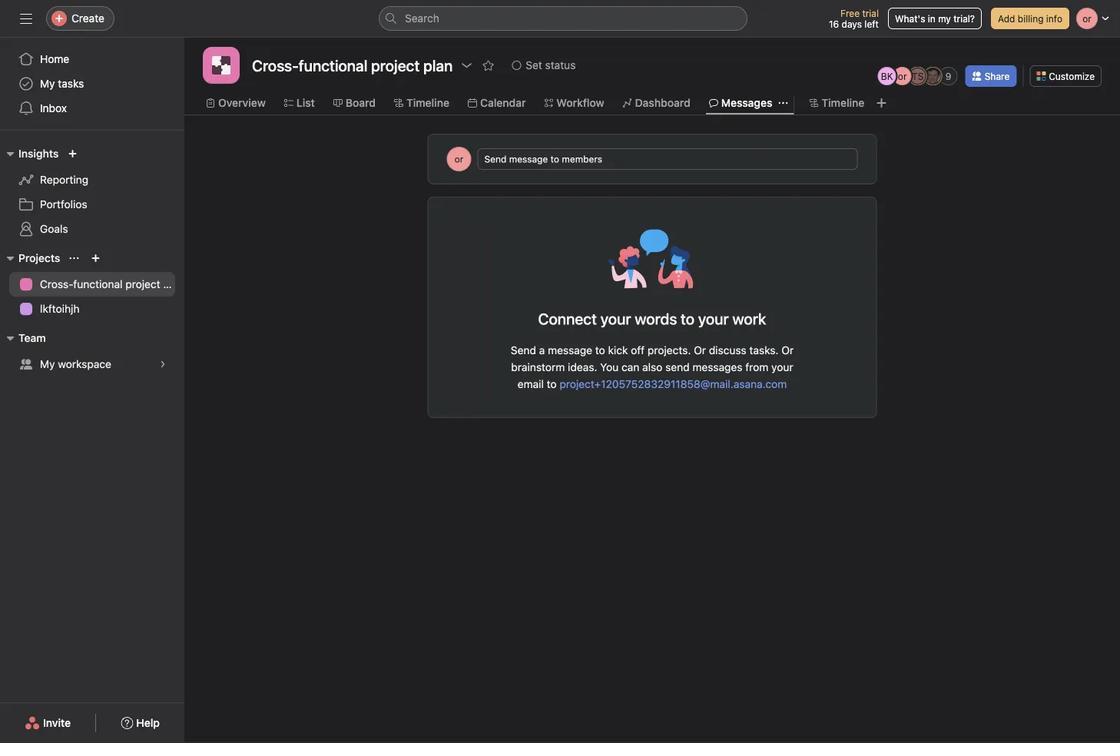 Task type: describe. For each thing, give the bounding box(es) containing it.
workflow link
[[545, 95, 605, 111]]

send for send a message to kick off projects. or discuss tasks. or brainstorm ideas. you can also send messages from your email to
[[511, 344, 537, 357]]

projects
[[18, 252, 60, 264]]

days
[[842, 18, 863, 29]]

send
[[666, 361, 690, 374]]

search
[[405, 12, 440, 25]]

lkftoihjh link
[[9, 297, 175, 321]]

project+1205752832911858@mail.asana.com link
[[560, 378, 787, 391]]

invite button
[[15, 710, 81, 737]]

portfolios
[[40, 198, 87, 211]]

calendar link
[[468, 95, 526, 111]]

projects button
[[0, 249, 60, 268]]

insights element
[[0, 140, 185, 244]]

cross-functional project plan link
[[9, 272, 184, 297]]

billing
[[1019, 13, 1044, 24]]

inbox link
[[9, 96, 175, 121]]

to right the words
[[681, 310, 695, 328]]

messages
[[693, 361, 743, 374]]

projects element
[[0, 244, 185, 324]]

your inside send a message to kick off projects. or discuss tasks. or brainstorm ideas. you can also send messages from your email to
[[772, 361, 794, 374]]

connect your words to your work
[[539, 310, 767, 328]]

left
[[865, 18, 879, 29]]

list link
[[284, 95, 315, 111]]

search list box
[[379, 6, 748, 31]]

home link
[[9, 47, 175, 72]]

also
[[643, 361, 663, 374]]

send a message to kick off projects. or discuss tasks. or brainstorm ideas. you can also send messages from your email to
[[511, 344, 794, 391]]

my workspace
[[40, 358, 111, 371]]

send for send message to members
[[485, 154, 507, 165]]

calendar
[[480, 96, 526, 109]]

invite
[[43, 717, 71, 730]]

what's in my trial?
[[896, 13, 976, 24]]

a
[[540, 344, 545, 357]]

project
[[126, 278, 160, 291]]

messages
[[722, 96, 773, 109]]

overview link
[[206, 95, 266, 111]]

to inside button
[[551, 154, 560, 165]]

create button
[[46, 6, 115, 31]]

discuss
[[709, 344, 747, 357]]

1 timeline link from the left
[[394, 95, 450, 111]]

customize
[[1050, 71, 1096, 81]]

email
[[518, 378, 544, 391]]

functional for project
[[73, 278, 123, 291]]

insights button
[[0, 145, 59, 163]]

customize button
[[1030, 65, 1103, 87]]

my for my workspace
[[40, 358, 55, 371]]

my tasks
[[40, 77, 84, 90]]

cross-functional project plan
[[40, 278, 184, 291]]

trial
[[863, 8, 879, 18]]

in
[[929, 13, 936, 24]]

cross- for cross-functional project plan
[[252, 56, 299, 74]]

board link
[[334, 95, 376, 111]]

my for my tasks
[[40, 77, 55, 90]]

my tasks link
[[9, 72, 175, 96]]

add
[[999, 13, 1016, 24]]

overview
[[218, 96, 266, 109]]

share button
[[966, 65, 1017, 87]]

insights
[[18, 147, 59, 160]]

workflow
[[557, 96, 605, 109]]

set status
[[526, 59, 576, 72]]

brainstorm
[[512, 361, 565, 374]]

search button
[[379, 6, 748, 31]]

info
[[1047, 13, 1063, 24]]

plan
[[163, 278, 184, 291]]

goals link
[[9, 217, 175, 241]]

cross- for cross-functional project plan
[[40, 278, 73, 291]]

help button
[[111, 710, 170, 737]]

status
[[546, 59, 576, 72]]

ja
[[929, 71, 939, 81]]

what's in my trial? button
[[889, 8, 983, 29]]

reporting link
[[9, 168, 175, 192]]

trial?
[[954, 13, 976, 24]]

2 timeline from the left
[[822, 96, 865, 109]]

dashboard link
[[623, 95, 691, 111]]



Task type: vqa. For each thing, say whether or not it's contained in the screenshot.
my
yes



Task type: locate. For each thing, give the bounding box(es) containing it.
16
[[830, 18, 840, 29]]

portfolios link
[[9, 192, 175, 217]]

2 my from the top
[[40, 358, 55, 371]]

my inside teams element
[[40, 358, 55, 371]]

tab actions image
[[779, 98, 788, 108]]

message up ideas.
[[548, 344, 593, 357]]

timeline down project plan
[[407, 96, 450, 109]]

timeline
[[407, 96, 450, 109], [822, 96, 865, 109]]

my workspace link
[[9, 352, 175, 377]]

add to starred image
[[482, 59, 495, 72]]

2 or from the left
[[782, 344, 794, 357]]

projects.
[[648, 344, 691, 357]]

you
[[601, 361, 619, 374]]

cross-functional project plan
[[252, 56, 453, 74]]

lkftoihjh
[[40, 303, 80, 315]]

can
[[622, 361, 640, 374]]

or up messages
[[694, 344, 707, 357]]

ts
[[913, 71, 924, 81]]

1 vertical spatial cross-
[[40, 278, 73, 291]]

0 horizontal spatial timeline link
[[394, 95, 450, 111]]

1 or from the left
[[694, 344, 707, 357]]

create
[[72, 12, 105, 25]]

my down team
[[40, 358, 55, 371]]

functional up board link
[[299, 56, 368, 74]]

dashboard
[[635, 96, 691, 109]]

tasks
[[58, 77, 84, 90]]

send left a
[[511, 344, 537, 357]]

1 vertical spatial your
[[772, 361, 794, 374]]

message inside send a message to kick off projects. or discuss tasks. or brainstorm ideas. you can also send messages from your email to
[[548, 344, 593, 357]]

set
[[526, 59, 543, 72]]

cross-
[[252, 56, 299, 74], [40, 278, 73, 291]]

1 horizontal spatial or
[[782, 344, 794, 357]]

0 horizontal spatial functional
[[73, 278, 123, 291]]

message inside button
[[510, 154, 548, 165]]

see details, my workspace image
[[158, 360, 168, 369]]

your work
[[699, 310, 767, 328]]

1 timeline from the left
[[407, 96, 450, 109]]

0 vertical spatial send
[[485, 154, 507, 165]]

functional up lkftoihjh link
[[73, 278, 123, 291]]

cross- up lkftoihjh
[[40, 278, 73, 291]]

your down tasks.
[[772, 361, 794, 374]]

functional for project plan
[[299, 56, 368, 74]]

bk
[[882, 71, 894, 81]]

1 horizontal spatial timeline
[[822, 96, 865, 109]]

1 horizontal spatial or
[[899, 71, 908, 81]]

timeline left add tab 'image'
[[822, 96, 865, 109]]

send inside button
[[485, 154, 507, 165]]

ideas.
[[568, 361, 598, 374]]

2 timeline link from the left
[[810, 95, 865, 111]]

reporting
[[40, 173, 89, 186]]

members
[[562, 154, 603, 165]]

show options image
[[461, 59, 473, 72]]

my inside global element
[[40, 77, 55, 90]]

set status button
[[505, 55, 583, 76]]

free
[[841, 8, 860, 18]]

0 vertical spatial your
[[601, 310, 632, 328]]

1 horizontal spatial cross-
[[252, 56, 299, 74]]

help
[[136, 717, 160, 730]]

0 vertical spatial message
[[510, 154, 548, 165]]

tasks.
[[750, 344, 779, 357]]

0 horizontal spatial timeline
[[407, 96, 450, 109]]

0 horizontal spatial or
[[455, 154, 464, 165]]

my left tasks
[[40, 77, 55, 90]]

1 vertical spatial message
[[548, 344, 593, 357]]

goals
[[40, 223, 68, 235]]

functional inside 'link'
[[73, 278, 123, 291]]

add billing info button
[[992, 8, 1070, 29]]

hide sidebar image
[[20, 12, 32, 25]]

new image
[[68, 149, 77, 158]]

1 horizontal spatial functional
[[299, 56, 368, 74]]

1 horizontal spatial your
[[772, 361, 794, 374]]

connect
[[539, 310, 597, 328]]

home
[[40, 53, 69, 65]]

0 vertical spatial functional
[[299, 56, 368, 74]]

send message to members
[[485, 154, 603, 165]]

kick
[[609, 344, 628, 357]]

1 vertical spatial my
[[40, 358, 55, 371]]

list
[[297, 96, 315, 109]]

or right tasks.
[[782, 344, 794, 357]]

1 vertical spatial or
[[455, 154, 464, 165]]

free trial 16 days left
[[830, 8, 879, 29]]

send inside send a message to kick off projects. or discuss tasks. or brainstorm ideas. you can also send messages from your email to
[[511, 344, 537, 357]]

team button
[[0, 329, 46, 348]]

timeline link down project plan
[[394, 95, 450, 111]]

0 horizontal spatial send
[[485, 154, 507, 165]]

puzzle image
[[212, 56, 231, 75]]

project+1205752832911858@mail.asana.com
[[560, 378, 787, 391]]

9
[[946, 71, 952, 81]]

global element
[[0, 38, 185, 130]]

team
[[18, 332, 46, 344]]

from
[[746, 361, 769, 374]]

to left 'kick'
[[596, 344, 606, 357]]

my
[[939, 13, 952, 24]]

1 horizontal spatial timeline link
[[810, 95, 865, 111]]

1 vertical spatial send
[[511, 344, 537, 357]]

cross- up list "link"
[[252, 56, 299, 74]]

0 vertical spatial or
[[899, 71, 908, 81]]

to right email
[[547, 378, 557, 391]]

new project or portfolio image
[[91, 254, 100, 263]]

add billing info
[[999, 13, 1063, 24]]

0 vertical spatial cross-
[[252, 56, 299, 74]]

add tab image
[[876, 97, 888, 109]]

message
[[510, 154, 548, 165], [548, 344, 593, 357]]

timeline link
[[394, 95, 450, 111], [810, 95, 865, 111]]

0 vertical spatial my
[[40, 77, 55, 90]]

send message to members button
[[478, 148, 858, 170]]

inbox
[[40, 102, 67, 115]]

share
[[985, 71, 1010, 81]]

to left members
[[551, 154, 560, 165]]

0 horizontal spatial or
[[694, 344, 707, 357]]

your
[[601, 310, 632, 328], [772, 361, 794, 374]]

workspace
[[58, 358, 111, 371]]

0 horizontal spatial cross-
[[40, 278, 73, 291]]

1 horizontal spatial send
[[511, 344, 537, 357]]

show options, current sort, top image
[[70, 254, 79, 263]]

project plan
[[371, 56, 453, 74]]

messages link
[[709, 95, 773, 111]]

words
[[635, 310, 678, 328]]

or
[[694, 344, 707, 357], [782, 344, 794, 357]]

off
[[631, 344, 645, 357]]

teams element
[[0, 324, 185, 380]]

what's
[[896, 13, 926, 24]]

timeline link left add tab 'image'
[[810, 95, 865, 111]]

your up 'kick'
[[601, 310, 632, 328]]

to
[[551, 154, 560, 165], [681, 310, 695, 328], [596, 344, 606, 357], [547, 378, 557, 391]]

0 horizontal spatial your
[[601, 310, 632, 328]]

1 vertical spatial functional
[[73, 278, 123, 291]]

message left members
[[510, 154, 548, 165]]

send
[[485, 154, 507, 165], [511, 344, 537, 357]]

board
[[346, 96, 376, 109]]

cross- inside 'link'
[[40, 278, 73, 291]]

send down calendar 'link'
[[485, 154, 507, 165]]

my
[[40, 77, 55, 90], [40, 358, 55, 371]]

1 my from the top
[[40, 77, 55, 90]]



